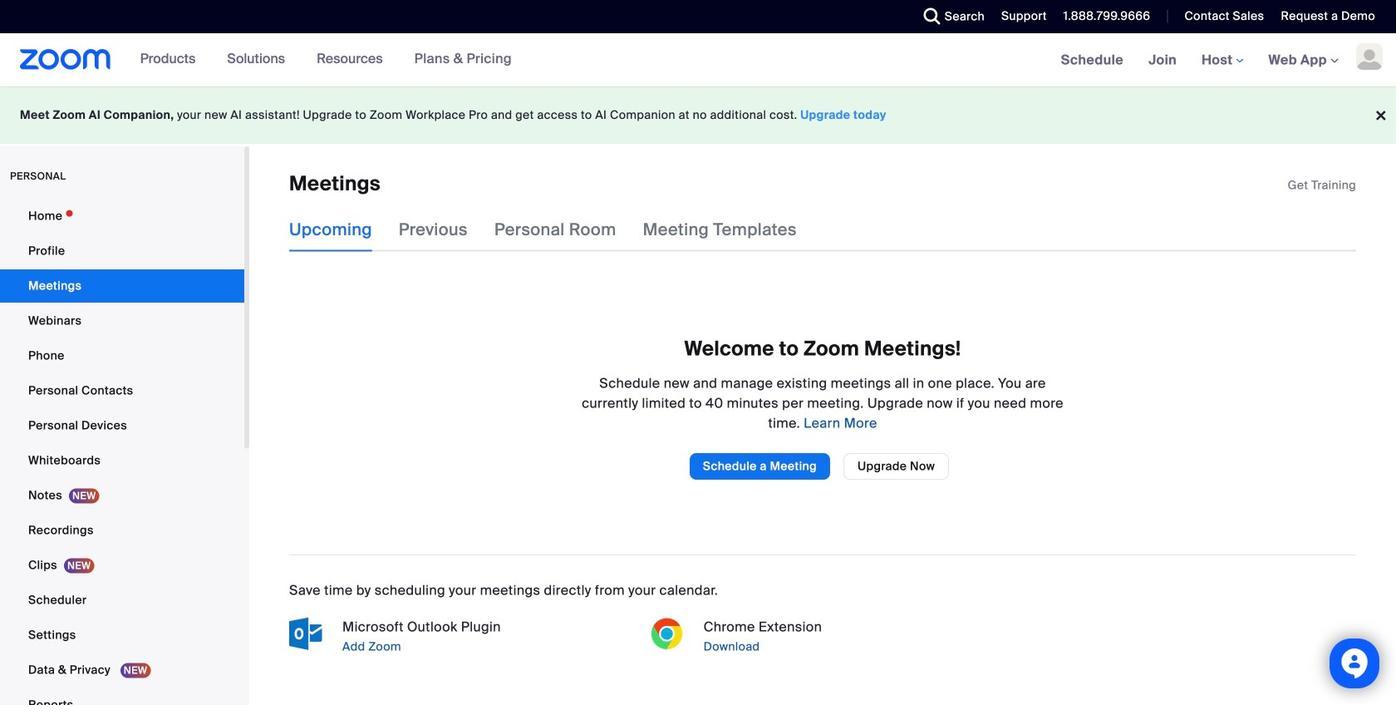 Task type: describe. For each thing, give the bounding box(es) containing it.
product information navigation
[[128, 33, 525, 86]]

personal menu menu
[[0, 200, 244, 705]]

zoom logo image
[[20, 49, 111, 70]]

tabs of meeting tab list
[[289, 208, 824, 251]]



Task type: vqa. For each thing, say whether or not it's contained in the screenshot.
Open chat icon
no



Task type: locate. For each thing, give the bounding box(es) containing it.
banner
[[0, 33, 1397, 88]]

profile picture image
[[1357, 43, 1384, 70]]

meetings navigation
[[1049, 33, 1397, 88]]

footer
[[0, 86, 1397, 144]]

application
[[1288, 177, 1357, 194]]



